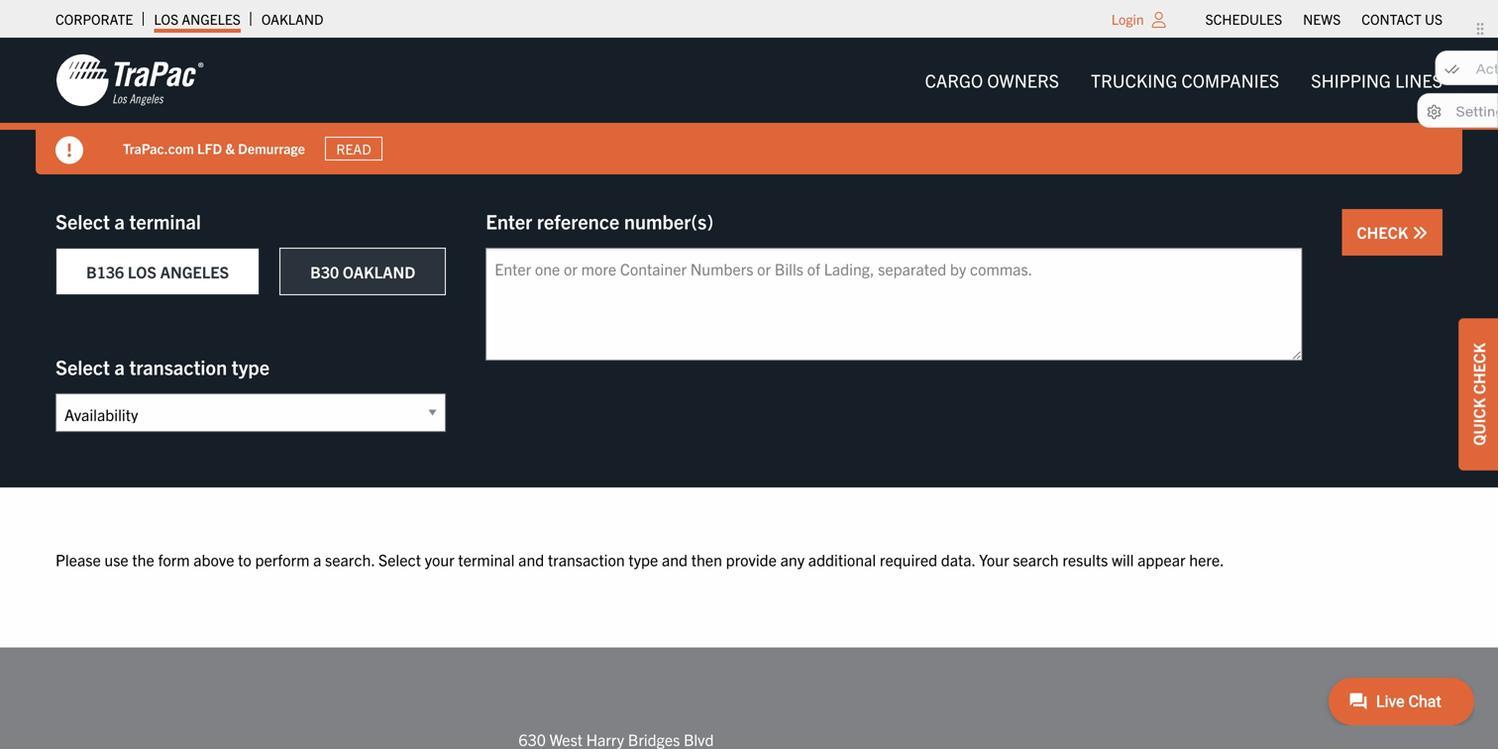 Task type: describe. For each thing, give the bounding box(es) containing it.
schedules link
[[1205, 5, 1282, 33]]

angeles inside los angeles link
[[182, 10, 241, 28]]

menu bar containing schedules
[[1195, 5, 1453, 33]]

provide
[[726, 549, 777, 569]]

shipping
[[1311, 69, 1391, 91]]

trucking
[[1091, 69, 1177, 91]]

perform
[[255, 549, 310, 569]]

menu bar inside banner
[[909, 60, 1459, 100]]

read link
[[325, 137, 383, 161]]

login
[[1112, 10, 1144, 28]]

your
[[979, 549, 1009, 569]]

read
[[336, 140, 371, 158]]

b30 oakland
[[310, 262, 415, 281]]

b30
[[310, 262, 339, 281]]

1 and from the left
[[518, 549, 544, 569]]

companies
[[1182, 69, 1280, 91]]

select a transaction type
[[55, 354, 270, 379]]

cargo owners link
[[909, 60, 1075, 100]]

trapac.com lfd & demurrage
[[123, 139, 305, 157]]

contact us link
[[1362, 5, 1443, 33]]

1 horizontal spatial type
[[629, 549, 658, 569]]

solid image
[[1412, 225, 1428, 241]]

2 and from the left
[[662, 549, 688, 569]]

login link
[[1112, 10, 1144, 28]]

quick check
[[1469, 343, 1488, 446]]

above
[[193, 549, 234, 569]]

form
[[158, 549, 190, 569]]

0 horizontal spatial oakland
[[261, 10, 323, 28]]

2 vertical spatial a
[[313, 549, 321, 569]]

1 vertical spatial check
[[1469, 343, 1488, 394]]

contact
[[1362, 10, 1422, 28]]

owners
[[987, 69, 1059, 91]]

solid image
[[55, 136, 83, 164]]

quick check link
[[1459, 318, 1498, 471]]

results
[[1063, 549, 1108, 569]]

number(s)
[[624, 209, 714, 233]]

please use the form above to perform a search. select your terminal and transaction type and then provide any additional required data. your search results will appear here.
[[55, 549, 1224, 569]]

a for terminal
[[114, 209, 125, 233]]

los angeles
[[154, 10, 241, 28]]

search.
[[325, 549, 375, 569]]

select a terminal
[[55, 209, 201, 233]]

contact us
[[1362, 10, 1443, 28]]

demurrage
[[238, 139, 305, 157]]

1 vertical spatial angeles
[[160, 262, 229, 281]]

will
[[1112, 549, 1134, 569]]

select for select a transaction type
[[55, 354, 110, 379]]

cargo
[[925, 69, 983, 91]]

quick
[[1469, 398, 1488, 446]]

any
[[780, 549, 805, 569]]

enter reference number(s)
[[486, 209, 714, 233]]

to
[[238, 549, 251, 569]]

1 horizontal spatial transaction
[[548, 549, 625, 569]]

your
[[425, 549, 455, 569]]

cargo owners
[[925, 69, 1059, 91]]

search
[[1013, 549, 1059, 569]]



Task type: vqa. For each thing, say whether or not it's contained in the screenshot.
CHECK button
yes



Task type: locate. For each thing, give the bounding box(es) containing it.
angeles
[[182, 10, 241, 28], [160, 262, 229, 281]]

0 vertical spatial terminal
[[129, 209, 201, 233]]

shipping lines
[[1311, 69, 1443, 91]]

schedules
[[1205, 10, 1282, 28]]

select up 'b136'
[[55, 209, 110, 233]]

a left search.
[[313, 549, 321, 569]]

us
[[1425, 10, 1443, 28]]

0 horizontal spatial transaction
[[129, 354, 227, 379]]

use
[[104, 549, 129, 569]]

and right your on the bottom left
[[518, 549, 544, 569]]

oakland
[[261, 10, 323, 28], [343, 262, 415, 281]]

0 vertical spatial transaction
[[129, 354, 227, 379]]

0 vertical spatial a
[[114, 209, 125, 233]]

1 vertical spatial los
[[128, 262, 157, 281]]

lines
[[1395, 69, 1443, 91]]

check
[[1357, 222, 1412, 242], [1469, 343, 1488, 394]]

terminal right your on the bottom left
[[458, 549, 515, 569]]

b136
[[86, 262, 124, 281]]

check inside button
[[1357, 222, 1412, 242]]

0 vertical spatial los
[[154, 10, 179, 28]]

1 vertical spatial menu bar
[[909, 60, 1459, 100]]

select left your on the bottom left
[[378, 549, 421, 569]]

a down 'b136'
[[114, 354, 125, 379]]

then
[[691, 549, 722, 569]]

oakland link
[[261, 5, 323, 33]]

news link
[[1303, 5, 1341, 33]]

1 vertical spatial select
[[55, 354, 110, 379]]

los
[[154, 10, 179, 28], [128, 262, 157, 281]]

1 vertical spatial a
[[114, 354, 125, 379]]

b136 los angeles
[[86, 262, 229, 281]]

1 vertical spatial oakland
[[343, 262, 415, 281]]

angeles left oakland link
[[182, 10, 241, 28]]

corporate
[[55, 10, 133, 28]]

1 horizontal spatial check
[[1469, 343, 1488, 394]]

banner containing cargo owners
[[0, 38, 1498, 174]]

here.
[[1189, 549, 1224, 569]]

0 horizontal spatial check
[[1357, 222, 1412, 242]]

menu bar up shipping
[[1195, 5, 1453, 33]]

trapac.com
[[123, 139, 194, 157]]

1 vertical spatial type
[[629, 549, 658, 569]]

los up 'los angeles' image
[[154, 10, 179, 28]]

trucking companies link
[[1075, 60, 1295, 100]]

0 horizontal spatial terminal
[[129, 209, 201, 233]]

news
[[1303, 10, 1341, 28]]

additional
[[808, 549, 876, 569]]

1 horizontal spatial and
[[662, 549, 688, 569]]

and left then
[[662, 549, 688, 569]]

type
[[232, 354, 270, 379], [629, 549, 658, 569]]

appear
[[1138, 549, 1186, 569]]

select for select a terminal
[[55, 209, 110, 233]]

0 horizontal spatial type
[[232, 354, 270, 379]]

light image
[[1152, 12, 1166, 28]]

Enter reference number(s) text field
[[486, 248, 1302, 361]]

0 vertical spatial angeles
[[182, 10, 241, 28]]

banner
[[0, 38, 1498, 174]]

required
[[880, 549, 937, 569]]

los angeles image
[[55, 53, 204, 108]]

oakland right b30
[[343, 262, 415, 281]]

the
[[132, 549, 154, 569]]

0 vertical spatial menu bar
[[1195, 5, 1453, 33]]

terminal
[[129, 209, 201, 233], [458, 549, 515, 569]]

reference
[[537, 209, 620, 233]]

0 vertical spatial oakland
[[261, 10, 323, 28]]

2 vertical spatial select
[[378, 549, 421, 569]]

shipping lines link
[[1295, 60, 1459, 100]]

menu bar
[[1195, 5, 1453, 33], [909, 60, 1459, 100]]

0 vertical spatial check
[[1357, 222, 1412, 242]]

lfd
[[197, 139, 222, 157]]

menu bar down light image
[[909, 60, 1459, 100]]

0 vertical spatial select
[[55, 209, 110, 233]]

menu bar containing cargo owners
[[909, 60, 1459, 100]]

corporate link
[[55, 5, 133, 33]]

oakland right the los angeles
[[261, 10, 323, 28]]

1 horizontal spatial terminal
[[458, 549, 515, 569]]

data.
[[941, 549, 975, 569]]

a
[[114, 209, 125, 233], [114, 354, 125, 379], [313, 549, 321, 569]]

a up 'b136'
[[114, 209, 125, 233]]

transaction
[[129, 354, 227, 379], [548, 549, 625, 569]]

select down 'b136'
[[55, 354, 110, 379]]

0 horizontal spatial and
[[518, 549, 544, 569]]

angeles down select a terminal
[[160, 262, 229, 281]]

1 vertical spatial terminal
[[458, 549, 515, 569]]

0 vertical spatial type
[[232, 354, 270, 379]]

and
[[518, 549, 544, 569], [662, 549, 688, 569]]

los angeles link
[[154, 5, 241, 33]]

select
[[55, 209, 110, 233], [55, 354, 110, 379], [378, 549, 421, 569]]

footer
[[0, 648, 1498, 749]]

terminal up b136 los angeles
[[129, 209, 201, 233]]

a for transaction
[[114, 354, 125, 379]]

check button
[[1342, 209, 1443, 256]]

1 horizontal spatial oakland
[[343, 262, 415, 281]]

&
[[225, 139, 235, 157]]

1 vertical spatial transaction
[[548, 549, 625, 569]]

please
[[55, 549, 101, 569]]

enter
[[486, 209, 532, 233]]

trucking companies
[[1091, 69, 1280, 91]]

los right 'b136'
[[128, 262, 157, 281]]



